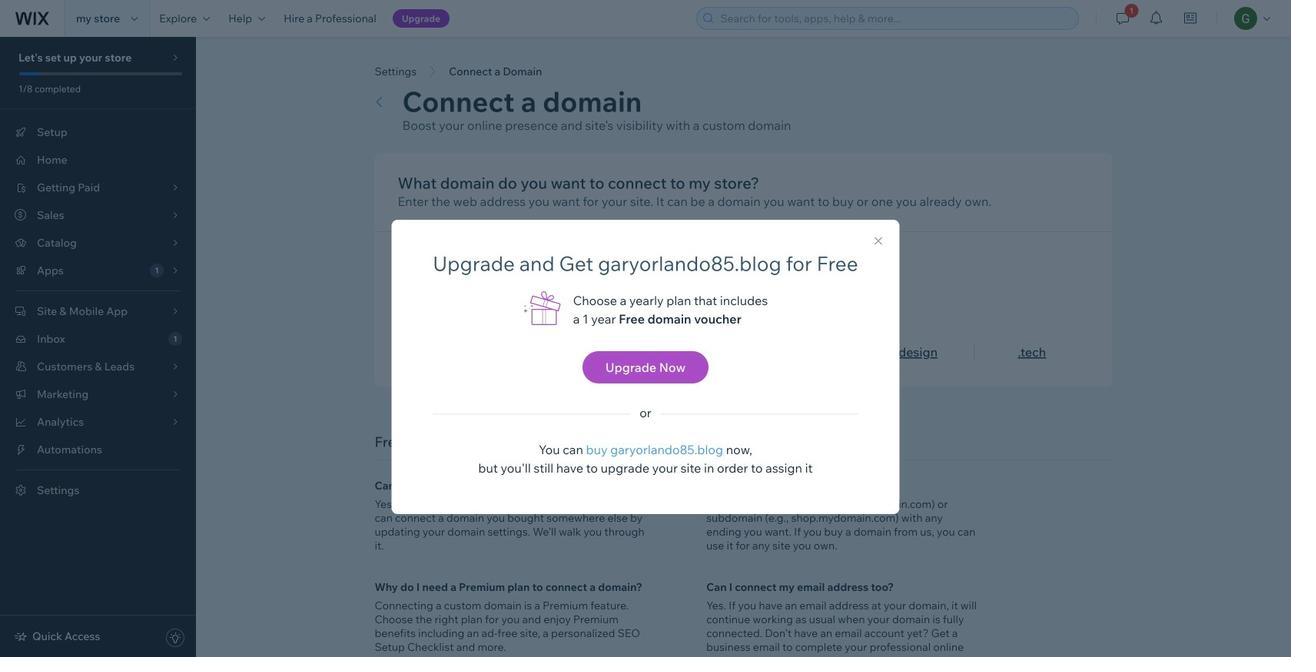 Task type: locate. For each thing, give the bounding box(es) containing it.
sidebar element
[[0, 37, 196, 657]]



Task type: vqa. For each thing, say whether or not it's contained in the screenshot.
Search for tools, apps, help & more... field
yes



Task type: describe. For each thing, give the bounding box(es) containing it.
Search for tools, apps, help & more... field
[[716, 8, 1074, 29]]

e.g. mystunningwebsite.com field
[[424, 261, 780, 291]]



